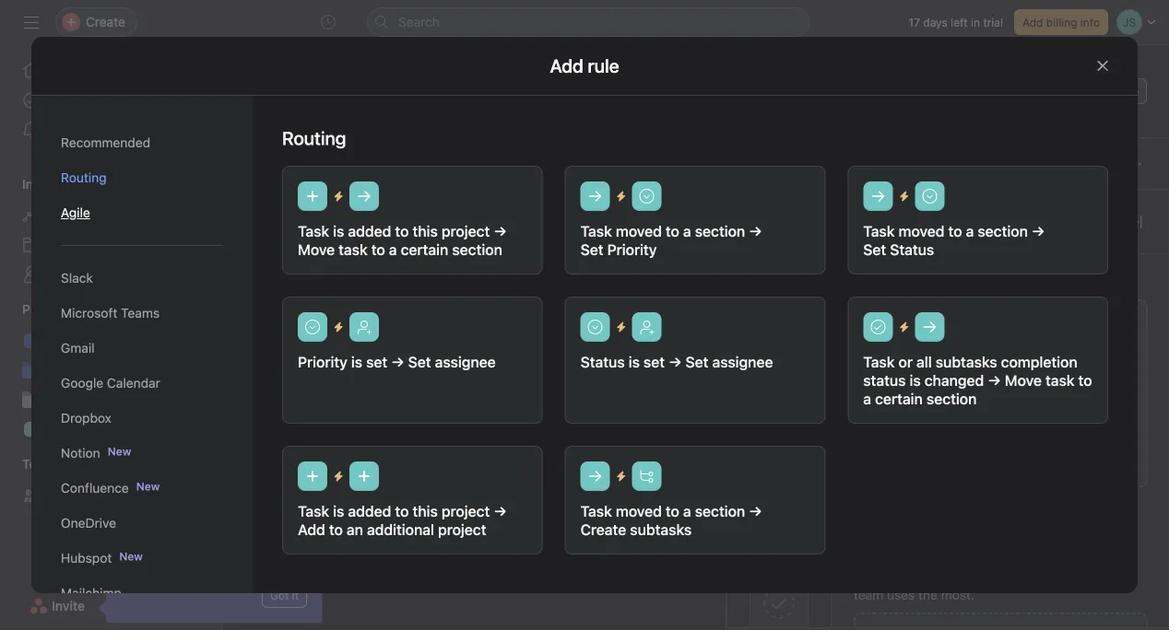 Task type: describe. For each thing, give the bounding box(es) containing it.
john smith
[[696, 372, 755, 385]]

due date
[[780, 201, 827, 214]]

workspace
[[69, 488, 134, 504]]

add task
[[267, 158, 313, 171]]

certain section inside task or all subtasks completion status is changed → move task to a certain section
[[875, 391, 977, 408]]

added for to
[[348, 223, 391, 240]]

untitled
[[274, 244, 328, 261]]

0 horizontal spatial the
[[919, 588, 938, 603]]

project inside "cross-functional project plan" link
[[151, 422, 192, 437]]

my tasks link
[[11, 86, 210, 115]]

→ inside task moved to a section → create subtasks
[[749, 503, 762, 521]]

task moved to a section → set priority button
[[565, 166, 826, 275]]

onedrive button
[[61, 506, 223, 541]]

agile
[[61, 205, 90, 220]]

with
[[1015, 568, 1040, 583]]

collapse task list for this section image for untitled section
[[250, 245, 265, 260]]

cross-functional project plan
[[48, 422, 221, 437]]

to do button
[[274, 322, 312, 355]]

search button
[[367, 7, 810, 37]]

oct 20 – 24
[[780, 372, 842, 385]]

task for task name
[[248, 201, 272, 214]]

a inside task moved to a section → set priority
[[683, 223, 691, 240]]

invite a teammate to start collaborating in asana got it
[[121, 534, 299, 602]]

my first portfolio
[[48, 392, 146, 408]]

completed image
[[268, 434, 291, 456]]

add task… for untitled section
[[296, 286, 359, 301]]

task… for doing
[[323, 556, 359, 571]]

0 horizontal spatial your
[[956, 274, 983, 290]]

add task… button inside header to do tree grid
[[296, 468, 359, 489]]

task moved to a section → set status
[[864, 223, 1045, 259]]

→ inside task is added to this project → move task to a certain section
[[494, 223, 507, 240]]

insights element
[[0, 168, 221, 293]]

to left an
[[329, 522, 343, 539]]

oct for oct 20 – 24
[[780, 372, 799, 385]]

project for task is added to this project → move task to a certain section
[[442, 223, 490, 240]]

microsoft teams button
[[61, 296, 223, 331]]

add down overview link
[[267, 158, 288, 171]]

added for an
[[348, 503, 391, 521]]

name
[[275, 201, 304, 214]]

Share timeline with teammates text field
[[291, 436, 483, 454]]

your inside build integrated workflows with the tools your team uses the most.
[[1099, 568, 1125, 583]]

status
[[581, 354, 625, 371]]

invite a teammate to start collaborating in asana tooltip
[[101, 520, 322, 623]]

recommended button
[[61, 125, 223, 160]]

smith
[[725, 372, 755, 385]]

due
[[780, 201, 801, 214]]

moved for set priority
[[616, 223, 662, 240]]

john
[[696, 372, 722, 385]]

teammate
[[167, 534, 226, 549]]

task for task or all subtasks completion status is changed → move task to a certain section
[[864, 354, 895, 371]]

tools
[[1066, 568, 1096, 583]]

goals link
[[11, 260, 210, 290]]

0 vertical spatial the
[[1044, 568, 1063, 583]]

cross-
[[48, 422, 88, 437]]

0 vertical spatial rules
[[854, 247, 892, 264]]

task is added to this project → add to an additional project
[[298, 503, 507, 539]]

js
[[903, 85, 916, 98]]

share
[[1007, 85, 1037, 98]]

add task… button for untitled section
[[296, 284, 359, 304]]

project for task is added to this project → add to an additional project
[[442, 503, 490, 521]]

workflows
[[952, 568, 1012, 583]]

task inside task or all subtasks completion status is changed → move task to a certain section
[[1046, 372, 1075, 390]]

1
[[102, 363, 108, 378]]

add up it
[[296, 556, 320, 571]]

– inside 'row'
[[819, 405, 825, 418]]

task for task is added to this project → add to an additional project
[[298, 503, 329, 521]]

inbox
[[48, 122, 80, 137]]

tasks
[[69, 93, 101, 108]]

gmail button
[[61, 331, 223, 366]]

projects element
[[0, 293, 221, 448]]

to inside task moved to a section → set status
[[949, 223, 962, 240]]

2
[[760, 278, 767, 291]]

new for notion
[[108, 445, 131, 458]]

untitled section button
[[274, 236, 382, 269]]

completed checkbox for draft project brief text box
[[268, 368, 291, 390]]

collapse task list for this section image for doing
[[250, 516, 265, 530]]

high
[[1010, 377, 1035, 390]]

2 fields
[[760, 278, 798, 291]]

build integrated workflows with the tools your team uses the most.
[[854, 568, 1125, 603]]

– for – 24
[[819, 372, 825, 385]]

my workspace
[[48, 488, 134, 504]]

→ inside task moved to a section → set priority
[[749, 223, 762, 240]]

row containing john smith
[[222, 362, 1169, 396]]

header to do tree grid
[[222, 362, 1169, 495]]

automatically.
[[1052, 274, 1134, 290]]

got
[[270, 589, 289, 602]]

start
[[245, 534, 273, 549]]

add inside button
[[1023, 16, 1043, 29]]

customize button
[[1061, 78, 1147, 104]]

to inside task or all subtasks completion status is changed → move task to a certain section
[[1079, 372, 1092, 390]]

billing
[[1047, 16, 1078, 29]]

add inside header to do tree grid
[[296, 471, 320, 486]]

section for task moved to a section → set status
[[978, 223, 1028, 240]]

notion new
[[61, 445, 131, 461]]

a inside task or all subtasks completion status is changed → move task to a certain section
[[864, 391, 872, 408]]

task is added to this project → add to an additional project button
[[282, 446, 543, 555]]

schedule kickoff meeting cell
[[222, 395, 663, 429]]

add left rule
[[854, 274, 878, 290]]

invite for invite a teammate to start collaborating in asana got it
[[121, 534, 153, 549]]

onedrive
[[61, 516, 116, 531]]

my for my tasks
[[48, 93, 66, 108]]

– for – 26
[[819, 439, 825, 451]]

to inside task moved to a section → set priority
[[666, 223, 680, 240]]

slack
[[61, 271, 93, 286]]

portfolio
[[48, 363, 98, 378]]

in inside invite a teammate to start collaborating in asana got it
[[202, 554, 212, 569]]

task… for untitled section
[[323, 286, 359, 301]]

js button
[[899, 80, 921, 102]]

integrated
[[887, 568, 948, 583]]

status
[[864, 372, 906, 390]]

google calendar button
[[61, 366, 223, 401]]

to inside invite a teammate to start collaborating in asana got it
[[230, 534, 242, 549]]

or
[[899, 354, 913, 371]]

is for task is added to this project → move task to a certain section
[[333, 223, 344, 240]]

set for status
[[644, 354, 665, 371]]

plan
[[196, 422, 221, 437]]

hubspot
[[61, 551, 112, 566]]

changed
[[925, 372, 984, 390]]

routing inside button
[[61, 170, 107, 185]]

google calendar
[[61, 376, 160, 391]]

close this dialog image
[[1096, 59, 1110, 73]]

task… inside header to do tree grid
[[323, 471, 359, 486]]

0 vertical spatial 24
[[829, 372, 842, 385]]

completed image for oct 20
[[268, 368, 291, 390]]

portfolio 1
[[48, 363, 108, 378]]

collaborating
[[121, 554, 198, 569]]

my first portfolio link
[[11, 385, 210, 415]]

date
[[804, 201, 827, 214]]

notion
[[61, 446, 100, 461]]

add task button
[[244, 151, 322, 177]]

hubspot new
[[61, 551, 143, 566]]

task moved to a section → create subtasks button
[[565, 446, 826, 555]]

all
[[917, 354, 932, 371]]

Draft project brief text field
[[291, 369, 407, 388]]

reporting
[[48, 208, 106, 223]]

Schedule kickoff meeting text field
[[291, 403, 451, 421]]

to inside task moved to a section → create subtasks
[[666, 503, 680, 521]]

set priority
[[581, 241, 657, 259]]

is inside task or all subtasks completion status is changed → move task to a certain section
[[910, 372, 921, 390]]

my tasks
[[48, 93, 101, 108]]

priority is set → set assignee button
[[282, 297, 543, 424]]

slack button
[[61, 261, 223, 296]]

a inside task is added to this project → move task to a certain section
[[389, 241, 397, 259]]

section inside button
[[332, 244, 382, 261]]

add task… row for doing
[[222, 546, 1169, 581]]

new for confluence
[[136, 480, 160, 493]]

project1
[[48, 333, 96, 349]]



Task type: vqa. For each thing, say whether or not it's contained in the screenshot.
the bottommost Completed icon
no



Task type: locate. For each thing, give the bounding box(es) containing it.
added inside task is added to this project → add to an additional project
[[348, 503, 391, 521]]

done button
[[274, 592, 310, 625]]

new up onedrive button
[[136, 480, 160, 493]]

1 horizontal spatial rules
[[854, 247, 892, 264]]

2 oct from the top
[[780, 439, 799, 451]]

section inside task moved to a section → create subtasks
[[695, 503, 745, 521]]

completed image inside the draft project brief cell
[[268, 368, 291, 390]]

task is added to this project → move task to a certain section button
[[282, 166, 543, 275]]

0 vertical spatial my
[[48, 93, 66, 108]]

a down assignee
[[683, 223, 691, 240]]

priority updated to high
[[889, 375, 1035, 390]]

updated
[[935, 375, 984, 390]]

1 vertical spatial –
[[819, 405, 825, 418]]

is right status
[[629, 354, 640, 371]]

completed checkbox up completed option
[[268, 368, 291, 390]]

is right doing at the left
[[333, 503, 344, 521]]

2 vertical spatial task…
[[323, 556, 359, 571]]

add left an
[[298, 522, 325, 539]]

my left the first on the bottom
[[48, 392, 66, 408]]

task
[[248, 201, 272, 214], [298, 223, 329, 240], [581, 223, 612, 240], [864, 223, 895, 240], [864, 354, 895, 371], [298, 503, 329, 521], [581, 503, 612, 521]]

add task… row
[[222, 276, 1169, 311], [222, 461, 1169, 495], [222, 546, 1169, 581]]

0 vertical spatial completed checkbox
[[268, 368, 291, 390]]

24 right 20
[[829, 372, 842, 385]]

1 add task… from the top
[[296, 286, 359, 301]]

microsoft
[[61, 306, 117, 321]]

new down "cross-functional project plan" link
[[108, 445, 131, 458]]

to
[[274, 330, 290, 347]]

in
[[971, 16, 980, 29], [202, 554, 212, 569]]

left
[[951, 16, 968, 29]]

add task… up doing at the left
[[296, 471, 359, 486]]

task inside task is added to this project → add to an additional project
[[298, 503, 329, 521]]

1 horizontal spatial in
[[971, 16, 980, 29]]

priority up set status
[[890, 201, 927, 214]]

2 vertical spatial priority
[[889, 375, 931, 390]]

0 vertical spatial oct
[[780, 372, 799, 385]]

my left tasks
[[48, 93, 66, 108]]

moved up set status
[[899, 223, 945, 240]]

→ inside 'button'
[[391, 354, 405, 371]]

0 vertical spatial add task… row
[[222, 276, 1169, 311]]

0 horizontal spatial move
[[298, 241, 335, 259]]

– left 26
[[819, 439, 825, 451]]

team
[[854, 588, 884, 603]]

is down all
[[910, 372, 921, 390]]

my inside global element
[[48, 93, 66, 108]]

invite
[[121, 534, 153, 549], [52, 599, 85, 614]]

0 vertical spatial in
[[971, 16, 980, 29]]

set inside "button"
[[644, 354, 665, 371]]

in down teammate
[[202, 554, 212, 569]]

this inside task is added to this project → move task to a certain section
[[413, 223, 438, 240]]

hide sidebar image
[[24, 15, 39, 30]]

completed checkbox down completed option
[[268, 434, 291, 456]]

2 completed image from the top
[[268, 401, 291, 423]]

confluence new
[[61, 480, 160, 496]]

invite up collaborating
[[121, 534, 153, 549]]

1 vertical spatial invite
[[52, 599, 85, 614]]

1 completed checkbox from the top
[[268, 368, 291, 390]]

0 horizontal spatial 24
[[802, 439, 816, 451]]

1 vertical spatial collapse task list for this section image
[[250, 601, 265, 616]]

1 set assignee from the left
[[408, 354, 496, 371]]

add up doing button
[[296, 471, 320, 486]]

moved up set priority
[[616, 223, 662, 240]]

set right status
[[644, 354, 665, 371]]

new inside "notion new"
[[108, 445, 131, 458]]

new inside confluence new
[[136, 480, 160, 493]]

25
[[828, 405, 842, 418]]

collapse task list for this section image left to
[[250, 331, 265, 346]]

section inside task moved to a section → set status
[[978, 223, 1028, 240]]

a up add a rule to get your work done automatically.
[[966, 223, 974, 240]]

2 collapse task list for this section image from the top
[[250, 331, 265, 346]]

task down the completion
[[1046, 372, 1075, 390]]

move inside task or all subtasks completion status is changed → move task to a certain section
[[1005, 372, 1042, 390]]

my workspace link
[[11, 481, 210, 511]]

0 horizontal spatial in
[[202, 554, 212, 569]]

section down assignee
[[695, 223, 745, 240]]

add left billing
[[1023, 16, 1043, 29]]

task for task moved to a section → set status
[[864, 223, 895, 240]]

0 horizontal spatial routing
[[61, 170, 107, 185]]

task inside row
[[248, 201, 272, 214]]

task…
[[323, 286, 359, 301], [323, 471, 359, 486], [323, 556, 359, 571]]

certain section inside task is added to this project → move task to a certain section
[[401, 241, 503, 259]]

rules up rule
[[854, 247, 892, 264]]

24 left 26
[[802, 439, 816, 451]]

a left rule
[[881, 274, 888, 290]]

section right untitled
[[332, 244, 382, 261]]

1 vertical spatial collapse task list for this section image
[[250, 331, 265, 346]]

to
[[395, 223, 409, 240], [666, 223, 680, 240], [949, 223, 962, 240], [371, 241, 385, 259], [918, 274, 930, 290], [1079, 372, 1092, 390], [988, 375, 1000, 390], [395, 503, 409, 521], [666, 503, 680, 521], [329, 522, 343, 539], [230, 534, 242, 549]]

0 vertical spatial –
[[819, 372, 825, 385]]

to down assignee
[[666, 223, 680, 240]]

set assignee up john smith
[[686, 354, 773, 371]]

insights
[[22, 177, 70, 192]]

add task… inside header to do tree grid
[[296, 471, 359, 486]]

add task… row down task moved to a section → create subtasks
[[222, 546, 1169, 581]]

task inside task moved to a section → create subtasks
[[581, 503, 612, 521]]

1 vertical spatial added
[[348, 503, 391, 521]]

2 vertical spatial add task… button
[[296, 554, 359, 574]]

priority for priority is set → set assignee
[[298, 354, 348, 371]]

1 set from the left
[[366, 354, 388, 371]]

collapse task list for this section image
[[250, 245, 265, 260], [250, 331, 265, 346]]

completed checkbox for share timeline with teammates text field
[[268, 434, 291, 456]]

1 collapse task list for this section image from the top
[[250, 245, 265, 260]]

info
[[1081, 16, 1100, 29]]

0 vertical spatial new
[[108, 445, 131, 458]]

add task… down untitled section button
[[296, 286, 359, 301]]

add a rule to get your work done automatically.
[[854, 274, 1134, 290]]

set status
[[864, 241, 934, 259]]

teams element
[[0, 448, 221, 515]]

None text field
[[300, 62, 550, 95]]

add down untitled
[[296, 286, 320, 301]]

row
[[222, 190, 1169, 224], [244, 223, 1147, 225], [222, 362, 1169, 396], [222, 428, 1169, 462]]

0 vertical spatial add task…
[[296, 286, 359, 301]]

the
[[1044, 568, 1063, 583], [919, 588, 938, 603]]

moved inside task moved to a section → set status
[[899, 223, 945, 240]]

this for additional project
[[413, 503, 438, 521]]

1 vertical spatial new
[[136, 480, 160, 493]]

to right untitled section button
[[395, 223, 409, 240]]

0 vertical spatial completed image
[[268, 368, 291, 390]]

set up the schedule kickoff meeting text field
[[366, 354, 388, 371]]

17
[[909, 16, 920, 29]]

1 my from the top
[[48, 93, 66, 108]]

collapse task list for this section image up start
[[250, 516, 265, 530]]

projects
[[22, 302, 72, 317]]

→ inside task moved to a section → set status
[[1032, 223, 1045, 240]]

team button
[[0, 456, 55, 474]]

1 vertical spatial project
[[151, 422, 192, 437]]

set assignee up schedule kickoff meeting cell
[[408, 354, 496, 371]]

3 add task… button from the top
[[296, 554, 359, 574]]

to left get
[[918, 274, 930, 290]]

set assignee
[[408, 354, 496, 371], [686, 354, 773, 371]]

is up the schedule kickoff meeting text field
[[351, 354, 362, 371]]

0 horizontal spatial task
[[291, 158, 313, 171]]

3 add task… from the top
[[296, 556, 359, 571]]

add billing info button
[[1014, 9, 1109, 35]]

2 vertical spatial add task…
[[296, 556, 359, 571]]

first
[[69, 392, 93, 408]]

task moved to a section → set status button
[[848, 166, 1109, 275]]

→ inside task is added to this project → add to an additional project
[[494, 503, 507, 521]]

1 added from the top
[[348, 223, 391, 240]]

priority is set → set assignee
[[298, 354, 496, 371]]

close details image
[[1128, 215, 1143, 230]]

completed image inside schedule kickoff meeting cell
[[268, 401, 291, 423]]

task inside task moved to a section → set priority
[[581, 223, 612, 240]]

search list box
[[367, 7, 810, 37]]

0 vertical spatial collapse task list for this section image
[[250, 245, 265, 260]]

functional
[[88, 422, 147, 437]]

reporting link
[[11, 201, 210, 231]]

1 horizontal spatial routing
[[282, 127, 346, 149]]

section inside task moved to a section → set priority
[[695, 223, 745, 240]]

2 set from the left
[[644, 354, 665, 371]]

add task… row up task moved to a section → create subtasks
[[222, 461, 1169, 495]]

moved inside task moved to a section → create subtasks
[[616, 503, 662, 521]]

0 horizontal spatial set assignee
[[408, 354, 496, 371]]

new inside hubspot new
[[119, 551, 143, 563]]

–
[[819, 372, 825, 385], [819, 405, 825, 418], [819, 439, 825, 451]]

26
[[829, 439, 842, 451]]

is inside 'button'
[[351, 354, 362, 371]]

0 horizontal spatial certain section
[[401, 241, 503, 259]]

john smith button
[[670, 368, 768, 390]]

2 added from the top
[[348, 503, 391, 521]]

1 horizontal spatial customize
[[1084, 85, 1139, 98]]

1 vertical spatial add task… button
[[296, 468, 359, 489]]

customize down close this dialog image
[[1084, 85, 1139, 98]]

projects button
[[0, 301, 72, 319]]

0 horizontal spatial set
[[366, 354, 388, 371]]

1 vertical spatial priority
[[298, 354, 348, 371]]

to do
[[274, 330, 312, 347]]

task inside task or all subtasks completion status is changed → move task to a certain section
[[864, 354, 895, 371]]

1 completed image from the top
[[268, 368, 291, 390]]

add task… down an
[[296, 556, 359, 571]]

draft project brief cell
[[222, 362, 663, 396]]

overview
[[263, 116, 320, 131]]

share timeline with teammates cell
[[222, 428, 663, 462]]

moved for create subtasks
[[616, 503, 662, 521]]

moved up create subtasks
[[616, 503, 662, 521]]

forms
[[763, 549, 796, 562]]

1 horizontal spatial task
[[339, 241, 368, 259]]

Completed checkbox
[[268, 368, 291, 390], [268, 434, 291, 456]]

2 collapse task list for this section image from the top
[[250, 601, 265, 616]]

1 vertical spatial in
[[202, 554, 212, 569]]

task inside task is added to this project → move task to a certain section
[[339, 241, 368, 259]]

2 add task… from the top
[[296, 471, 359, 486]]

17 days left in trial
[[909, 16, 1003, 29]]

routing up add task
[[282, 127, 346, 149]]

1 add task… row from the top
[[222, 276, 1169, 311]]

collapse task list for this section image left got
[[250, 601, 265, 616]]

task… down an
[[323, 556, 359, 571]]

0 vertical spatial customize
[[1084, 85, 1139, 98]]

new down onedrive button
[[119, 551, 143, 563]]

calendar
[[107, 376, 160, 391]]

2 vertical spatial new
[[119, 551, 143, 563]]

1 vertical spatial the
[[919, 588, 938, 603]]

2 completed checkbox from the top
[[268, 434, 291, 456]]

task for task moved to a section → set priority
[[581, 223, 612, 240]]

done
[[1018, 274, 1048, 290]]

goals
[[48, 267, 82, 282]]

1 vertical spatial certain section
[[875, 391, 977, 408]]

additional project
[[367, 522, 487, 539]]

this for a
[[413, 223, 438, 240]]

collapse task list for this section image
[[250, 516, 265, 530], [250, 601, 265, 616]]

3 task… from the top
[[323, 556, 359, 571]]

1 horizontal spatial certain section
[[875, 391, 977, 408]]

collapse task list for this section image for to do
[[250, 331, 265, 346]]

is inside task is added to this project → move task to a certain section
[[333, 223, 344, 240]]

priority inside row
[[890, 201, 927, 214]]

in right the left
[[971, 16, 980, 29]]

the right with
[[1044, 568, 1063, 583]]

– left 25
[[819, 405, 825, 418]]

portfolio
[[96, 392, 146, 408]]

new for hubspot
[[119, 551, 143, 563]]

to left the high on the bottom of page
[[988, 375, 1000, 390]]

completed checkbox inside 'share timeline with teammates' cell
[[268, 434, 291, 456]]

section for task moved to a section → create subtasks
[[695, 503, 745, 521]]

add task… button down an
[[296, 554, 359, 574]]

the down integrated
[[919, 588, 938, 603]]

task… down untitled section button
[[323, 286, 359, 301]]

global element
[[0, 45, 221, 156]]

collapse task list for this section image left untitled
[[250, 245, 265, 260]]

do
[[294, 330, 312, 347]]

task right untitled
[[339, 241, 368, 259]]

to up get
[[949, 223, 962, 240]]

completed image for – 25
[[268, 401, 291, 423]]

set for priority
[[366, 354, 388, 371]]

add task… button
[[296, 284, 359, 304], [296, 468, 359, 489], [296, 554, 359, 574]]

0 vertical spatial task
[[291, 158, 313, 171]]

3 my from the top
[[48, 488, 66, 504]]

an
[[347, 522, 363, 539]]

2 vertical spatial project
[[442, 503, 490, 521]]

1 horizontal spatial set assignee
[[686, 354, 773, 371]]

0 vertical spatial project
[[442, 223, 490, 240]]

dropbox button
[[61, 401, 223, 436]]

customize up set status
[[854, 211, 942, 233]]

priority inside the priority is set → set assignee 'button'
[[298, 354, 348, 371]]

2 add task… button from the top
[[296, 468, 359, 489]]

row containing task name
[[222, 190, 1169, 224]]

1 vertical spatial task
[[339, 241, 368, 259]]

a down status
[[864, 391, 872, 408]]

task for task is added to this project → move task to a certain section
[[298, 223, 329, 240]]

task inside task moved to a section → set status
[[864, 223, 895, 240]]

oct for oct 24 – 26
[[780, 439, 799, 451]]

1 task… from the top
[[323, 286, 359, 301]]

add task… row for untitled section
[[222, 276, 1169, 311]]

2 vertical spatial –
[[819, 439, 825, 451]]

1 horizontal spatial the
[[1044, 568, 1063, 583]]

team
[[22, 457, 55, 472]]

0 vertical spatial add task… button
[[296, 284, 359, 304]]

2 vertical spatial my
[[48, 488, 66, 504]]

1 vertical spatial this
[[413, 503, 438, 521]]

1 horizontal spatial set
[[644, 354, 665, 371]]

1 horizontal spatial your
[[1099, 568, 1125, 583]]

section down header to do tree grid
[[695, 503, 745, 521]]

work
[[986, 274, 1015, 290]]

set inside 'button'
[[366, 354, 388, 371]]

1 vertical spatial task…
[[323, 471, 359, 486]]

project inside task is added to this project → add to an additional project
[[442, 503, 490, 521]]

task down overview
[[291, 158, 313, 171]]

is for status is set → set assignee
[[629, 354, 640, 371]]

invite down hubspot
[[52, 599, 85, 614]]

to up additional project
[[395, 503, 409, 521]]

added up an
[[348, 503, 391, 521]]

1 horizontal spatial invite
[[121, 534, 153, 549]]

1 this from the top
[[413, 223, 438, 240]]

a right untitled section button
[[389, 241, 397, 259]]

invite for invite
[[52, 599, 85, 614]]

section for task moved to a section → set priority
[[695, 223, 745, 240]]

1 vertical spatial my
[[48, 392, 66, 408]]

completed checkbox inside the draft project brief cell
[[268, 368, 291, 390]]

1 vertical spatial completed checkbox
[[268, 434, 291, 456]]

1 horizontal spatial move
[[1005, 372, 1042, 390]]

routing button
[[61, 160, 223, 196]]

this
[[413, 223, 438, 240], [413, 503, 438, 521]]

1 collapse task list for this section image from the top
[[250, 516, 265, 530]]

add task… button down untitled section button
[[296, 284, 359, 304]]

2 horizontal spatial task
[[1046, 372, 1075, 390]]

your right tools
[[1099, 568, 1125, 583]]

0 vertical spatial this
[[413, 223, 438, 240]]

1 vertical spatial customize
[[854, 211, 942, 233]]

to up asana
[[230, 534, 242, 549]]

routing up agile
[[61, 170, 107, 185]]

task or all subtasks completion status is changed → move task to a certain section
[[864, 354, 1092, 408]]

my inside projects element
[[48, 392, 66, 408]]

a up create subtasks
[[683, 503, 691, 521]]

1 vertical spatial add task…
[[296, 471, 359, 486]]

rules left 20
[[765, 368, 794, 381]]

is inside "button"
[[629, 354, 640, 371]]

priority down do
[[298, 354, 348, 371]]

a inside invite a teammate to start collaborating in asana got it
[[156, 534, 163, 549]]

my inside teams 'element'
[[48, 488, 66, 504]]

add task… button for doing
[[296, 554, 359, 574]]

add inside task is added to this project → add to an additional project
[[298, 522, 325, 539]]

add task… button up doing at the left
[[296, 468, 359, 489]]

completed image up completed icon at the bottom of the page
[[268, 401, 291, 423]]

completed image
[[268, 368, 291, 390], [268, 401, 291, 423]]

collapse task list for this section image for done
[[250, 601, 265, 616]]

set assignee inside "button"
[[686, 354, 773, 371]]

1 vertical spatial your
[[1099, 568, 1125, 583]]

task for task moved to a section → create subtasks
[[581, 503, 612, 521]]

add billing info
[[1023, 16, 1100, 29]]

0 vertical spatial move
[[298, 241, 335, 259]]

this inside task is added to this project → add to an additional project
[[413, 503, 438, 521]]

0 horizontal spatial rules
[[765, 368, 794, 381]]

priority for priority
[[890, 201, 927, 214]]

mailchimp
[[61, 586, 122, 601]]

project inside task is added to this project → move task to a certain section
[[442, 223, 490, 240]]

completed image up completed option
[[268, 368, 291, 390]]

invite inside button
[[52, 599, 85, 614]]

uses
[[887, 588, 915, 603]]

0 vertical spatial invite
[[121, 534, 153, 549]]

moved inside task moved to a section → set priority
[[616, 223, 662, 240]]

a inside task moved to a section → set status
[[966, 223, 974, 240]]

1 vertical spatial oct
[[780, 439, 799, 451]]

add task… row down task moved to a section → set priority
[[222, 276, 1169, 311]]

1 vertical spatial completed image
[[268, 401, 291, 423]]

task
[[291, 158, 313, 171], [339, 241, 368, 259], [1046, 372, 1075, 390]]

0 vertical spatial priority
[[890, 201, 927, 214]]

inbox link
[[11, 115, 210, 145]]

added up untitled section
[[348, 223, 391, 240]]

oct left 20
[[780, 372, 799, 385]]

3 add task… row from the top
[[222, 546, 1169, 581]]

set assignee for priority is set → set assignee
[[408, 354, 496, 371]]

is inside task is added to this project → add to an additional project
[[333, 503, 344, 521]]

2 task… from the top
[[323, 471, 359, 486]]

2 add task… row from the top
[[222, 461, 1169, 495]]

1 vertical spatial 24
[[802, 439, 816, 451]]

0 horizontal spatial invite
[[52, 599, 85, 614]]

subtasks
[[936, 354, 998, 371]]

is for priority is set → set assignee
[[351, 354, 362, 371]]

1 add task… button from the top
[[296, 284, 359, 304]]

priority down or
[[889, 375, 931, 390]]

1 oct from the top
[[780, 372, 799, 385]]

my for my workspace
[[48, 488, 66, 504]]

add rule
[[550, 55, 619, 77]]

to right untitled
[[371, 241, 385, 259]]

1 vertical spatial move
[[1005, 372, 1042, 390]]

certain section
[[401, 241, 503, 259], [875, 391, 977, 408]]

2 my from the top
[[48, 392, 66, 408]]

add task…
[[296, 286, 359, 301], [296, 471, 359, 486], [296, 556, 359, 571]]

2 vertical spatial task
[[1046, 372, 1075, 390]]

row containing oct 24
[[222, 428, 1169, 462]]

0 vertical spatial added
[[348, 223, 391, 240]]

1 vertical spatial routing
[[61, 170, 107, 185]]

invite inside invite a teammate to start collaborating in asana got it
[[121, 534, 153, 549]]

Completed checkbox
[[268, 401, 291, 423]]

2 this from the top
[[413, 503, 438, 521]]

to up create subtasks
[[666, 503, 680, 521]]

→ inside task or all subtasks completion status is changed → move task to a certain section
[[988, 372, 1001, 390]]

portfolios link
[[11, 231, 210, 260]]

0 vertical spatial task…
[[323, 286, 359, 301]]

0 vertical spatial your
[[956, 274, 983, 290]]

doing
[[274, 514, 314, 532]]

overview link
[[248, 113, 320, 134]]

– 25 row
[[222, 395, 1169, 429]]

a inside task moved to a section → create subtasks
[[683, 503, 691, 521]]

assignee
[[670, 201, 718, 214]]

my down the team
[[48, 488, 66, 504]]

2 set assignee from the left
[[686, 354, 773, 371]]

0 vertical spatial certain section
[[401, 241, 503, 259]]

done
[[274, 600, 310, 617]]

task inside task is added to this project → move task to a certain section
[[298, 223, 329, 240]]

is for task is added to this project → add to an additional project
[[333, 503, 344, 521]]

task moved to a section → create subtasks
[[581, 503, 762, 539]]

oct left 26
[[780, 439, 799, 451]]

your right get
[[956, 274, 983, 290]]

move inside task is added to this project → move task to a certain section
[[298, 241, 335, 259]]

add to starred image
[[585, 71, 600, 86]]

google
[[61, 376, 103, 391]]

my for my first portfolio
[[48, 392, 66, 408]]

rule
[[892, 274, 914, 290]]

2 vertical spatial add task… row
[[222, 546, 1169, 581]]

moved
[[616, 223, 662, 240], [899, 223, 945, 240], [616, 503, 662, 521]]

moved for set status
[[899, 223, 945, 240]]

move down the completion
[[1005, 372, 1042, 390]]

is up untitled section
[[333, 223, 344, 240]]

task name
[[248, 201, 304, 214]]

0 horizontal spatial customize
[[854, 211, 942, 233]]

to right the high on the bottom of page
[[1079, 372, 1092, 390]]

1 horizontal spatial 24
[[829, 372, 842, 385]]

confluence
[[61, 481, 129, 496]]

project1 link
[[11, 326, 210, 356]]

– right 20
[[819, 372, 825, 385]]

customize inside customize dropdown button
[[1084, 85, 1139, 98]]

task… up an
[[323, 471, 359, 486]]

set assignee for status is set → set assignee
[[686, 354, 773, 371]]

add task… for doing
[[296, 556, 359, 571]]

→
[[494, 223, 507, 240], [749, 223, 762, 240], [1032, 223, 1045, 240], [391, 354, 405, 371], [669, 354, 682, 371], [988, 372, 1001, 390], [494, 503, 507, 521], [749, 503, 762, 521]]

a up collaborating
[[156, 534, 163, 549]]

section up "work"
[[978, 223, 1028, 240]]

0 vertical spatial routing
[[282, 127, 346, 149]]

new
[[108, 445, 131, 458], [136, 480, 160, 493], [119, 551, 143, 563]]

move down "name"
[[298, 241, 335, 259]]

1 vertical spatial add task… row
[[222, 461, 1169, 495]]

added inside task is added to this project → move task to a certain section
[[348, 223, 391, 240]]

set assignee inside 'button'
[[408, 354, 496, 371]]

priority for priority updated to high
[[889, 375, 931, 390]]

1 vertical spatial rules
[[765, 368, 794, 381]]

0 vertical spatial collapse task list for this section image
[[250, 516, 265, 530]]



